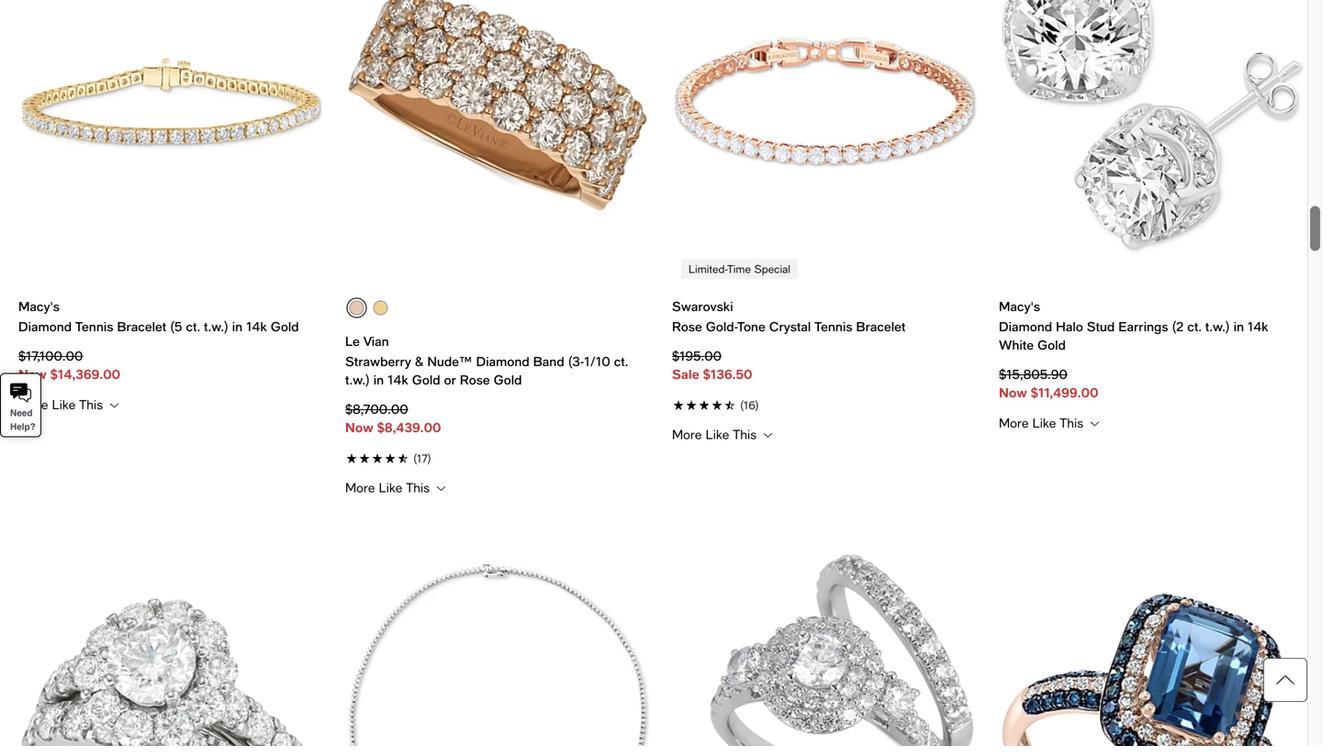 Task type: vqa. For each thing, say whether or not it's contained in the screenshot.
in in the Macy's Diamond Tennis Bracelet (5 ct. t.w.) in 14k Gold
yes



Task type: describe. For each thing, give the bounding box(es) containing it.
$8,700.00
[[345, 402, 408, 417]]

this inside rose gold-tone crystal tennis bracelet group
[[733, 427, 757, 442]]

rose inside swarovski rose gold-tone crystal tennis bracelet
[[672, 319, 702, 334]]

more like this inside diamond halo stud earrings (2 ct. t.w.) in 14k white gold "group"
[[999, 416, 1088, 431]]

diamond double halo 3-pc. bridal set (3 ct. t.w.) in 14k white gold image
[[672, 540, 977, 747]]

macy's for macy's diamond tennis bracelet (5 ct. t.w.) in 14k gold
[[18, 299, 60, 314]]

ct. inside le vian strawberry & nude™ diamond band (3-1/10 ct. t.w.) in 14k gold or rose gold
[[614, 354, 628, 369]]

more inside diamond halo stud earrings (2 ct. t.w.) in 14k white gold "group"
[[999, 416, 1029, 431]]

gold right or
[[494, 372, 522, 387]]

4.5294 out of 5 rating with 17 reviews image
[[345, 448, 650, 467]]

ct. inside macy's diamond halo stud earrings (2 ct. t.w.) in 14k white gold
[[1188, 319, 1202, 334]]

or
[[444, 372, 456, 387]]

14k inside macy's diamond halo stud earrings (2 ct. t.w.) in 14k white gold
[[1248, 319, 1269, 334]]

(3-
[[568, 354, 584, 369]]

sale
[[672, 367, 700, 382]]

$195.00
[[672, 348, 722, 364]]

certified diamond bridal set (3 ct. t.w.) in 18k white, yellow and rose gold group
[[18, 540, 323, 747]]

&
[[415, 354, 424, 369]]

scroll to top image
[[1264, 659, 1308, 703]]

$17,100.00 now $14,369.00
[[18, 348, 120, 382]]

this inside strawberry & nude™ diamond band (3-1/10 ct. t.w.) in 14k gold or rose gold group
[[406, 480, 430, 495]]

diamond fancy 17" collar tennis necklace (15 ct. t.w.) in 14k white gold group
[[345, 540, 650, 747]]

need help? button
[[0, 373, 41, 438]]

certified diamond bridal set (3 ct. t.w.) in 18k white, yellow and rose gold image
[[18, 540, 323, 747]]

$14,369.00
[[50, 367, 120, 382]]

in inside le vian strawberry & nude™ diamond band (3-1/10 ct. t.w.) in 14k gold or rose gold
[[374, 372, 384, 387]]

$195.00 sale $136.50
[[672, 348, 753, 382]]

$8,439.00
[[377, 420, 441, 435]]

halo
[[1056, 319, 1083, 334]]

now for $11,499.00
[[999, 385, 1028, 400]]

more inside strawberry & nude™ diamond band (3-1/10 ct. t.w.) in 14k gold or rose gold group
[[345, 480, 375, 495]]

$17,100.00
[[18, 348, 83, 364]]

color swatch rose gold gold element
[[349, 301, 364, 315]]

diamond double halo 3-pc. bridal set (3 ct. t.w.) in 14k white gold group
[[672, 540, 977, 747]]

macy's for macy's diamond halo stud earrings (2 ct. t.w.) in 14k white gold
[[999, 299, 1041, 314]]

gold inside macy's diamond tennis bracelet (5 ct. t.w.) in 14k gold
[[271, 319, 299, 334]]

gold inside macy's diamond halo stud earrings (2 ct. t.w.) in 14k white gold
[[1038, 337, 1066, 353]]

crystal
[[769, 319, 811, 334]]

$8,700.00 now $8,439.00
[[345, 402, 441, 435]]

diamond for diamond tennis bracelet (5 ct. t.w.) in 14k gold
[[18, 319, 72, 334]]

vian
[[363, 334, 389, 349]]

help?
[[10, 422, 36, 433]]

1/10
[[584, 354, 610, 369]]

bracelet inside swarovski rose gold-tone crystal tennis bracelet
[[856, 319, 906, 334]]

like inside rose gold-tone crystal tennis bracelet group
[[706, 427, 729, 442]]

tone
[[737, 319, 766, 334]]

le
[[345, 334, 360, 349]]

in inside macy's diamond halo stud earrings (2 ct. t.w.) in 14k white gold
[[1234, 319, 1244, 334]]

need
[[10, 408, 33, 419]]

this inside diamond tennis bracelet (5 ct. t.w.) in 14k gold group
[[79, 397, 103, 412]]

more like this inside strawberry & nude™ diamond band (3-1/10 ct. t.w.) in 14k gold or rose gold group
[[345, 480, 434, 495]]

(5
[[170, 319, 182, 334]]

le vian strawberry & nude™ diamond band (3-1/10 ct. t.w.) in 14k gold or rose gold
[[345, 334, 628, 387]]

stud
[[1087, 319, 1115, 334]]

more like this inside rose gold-tone crystal tennis bracelet group
[[672, 427, 761, 442]]



Task type: locate. For each thing, give the bounding box(es) containing it.
macy's diamond tennis bracelet (5 ct. t.w.) in 14k gold
[[18, 299, 299, 334]]

0 horizontal spatial diamond
[[18, 319, 72, 334]]

macy's up $17,100.00
[[18, 299, 60, 314]]

1 horizontal spatial ct.
[[614, 354, 628, 369]]

this down $11,499.00
[[1060, 416, 1084, 431]]

2 bracelet from the left
[[856, 319, 906, 334]]

band
[[533, 354, 565, 369]]

now inside $8,700.00 now $8,439.00
[[345, 420, 374, 435]]

macy's
[[18, 299, 60, 314], [999, 299, 1041, 314]]

gold down halo
[[1038, 337, 1066, 353]]

more like this down (17) on the bottom of page
[[345, 480, 434, 495]]

more inside rose gold-tone crystal tennis bracelet group
[[672, 427, 702, 442]]

0 horizontal spatial in
[[232, 319, 243, 334]]

tennis right crystal
[[815, 319, 853, 334]]

more down sale
[[672, 427, 702, 442]]

now
[[18, 367, 47, 382], [999, 385, 1028, 400], [345, 420, 374, 435]]

diamond up $17,100.00
[[18, 319, 72, 334]]

4.5 out of 5 rating with 16 reviews image
[[672, 395, 977, 414]]

2 horizontal spatial t.w.)
[[1206, 319, 1230, 334]]

1 horizontal spatial now
[[345, 420, 374, 435]]

rose gold-tone crystal tennis bracelet group
[[672, 0, 977, 443]]

in right (5
[[232, 319, 243, 334]]

1 horizontal spatial rose
[[672, 319, 702, 334]]

macy's diamond halo stud earrings (2 ct. t.w.) in 14k white gold
[[999, 299, 1269, 353]]

1 horizontal spatial macy's
[[999, 299, 1041, 314]]

2 macy's from the left
[[999, 299, 1041, 314]]

tennis
[[75, 319, 113, 334], [815, 319, 853, 334]]

14k inside le vian strawberry & nude™ diamond band (3-1/10 ct. t.w.) in 14k gold or rose gold
[[388, 372, 408, 387]]

more down $15,805.90
[[999, 416, 1029, 431]]

bracelet inside macy's diamond tennis bracelet (5 ct. t.w.) in 14k gold
[[117, 319, 166, 334]]

0 vertical spatial now
[[18, 367, 47, 382]]

in right (2
[[1234, 319, 1244, 334]]

t.w.) right (5
[[204, 319, 228, 334]]

1 bracelet from the left
[[117, 319, 166, 334]]

0 horizontal spatial tennis
[[75, 319, 113, 334]]

14k right (2
[[1248, 319, 1269, 334]]

2 horizontal spatial now
[[999, 385, 1028, 400]]

2 vertical spatial now
[[345, 420, 374, 435]]

in inside macy's diamond tennis bracelet (5 ct. t.w.) in 14k gold
[[232, 319, 243, 334]]

macy's inside macy's diamond tennis bracelet (5 ct. t.w.) in 14k gold
[[18, 299, 60, 314]]

rose inside le vian strawberry & nude™ diamond band (3-1/10 ct. t.w.) in 14k gold or rose gold
[[460, 372, 490, 387]]

0 horizontal spatial ct.
[[186, 319, 200, 334]]

(16)
[[740, 399, 759, 412]]

t.w.) right (2
[[1206, 319, 1230, 334]]

0 vertical spatial rose
[[672, 319, 702, 334]]

more like this
[[18, 397, 107, 412], [999, 416, 1088, 431], [672, 427, 761, 442], [345, 480, 434, 495]]

0 horizontal spatial bracelet
[[117, 319, 166, 334]]

this
[[79, 397, 103, 412], [1060, 416, 1084, 431], [733, 427, 757, 442], [406, 480, 430, 495]]

like
[[52, 397, 76, 412], [1033, 416, 1056, 431], [706, 427, 729, 442], [379, 480, 403, 495]]

ct. right (2
[[1188, 319, 1202, 334]]

diamond up white
[[999, 319, 1053, 334]]

$11,499.00
[[1031, 385, 1099, 400]]

$136.50
[[703, 367, 753, 382]]

0 horizontal spatial now
[[18, 367, 47, 382]]

t.w.) inside le vian strawberry & nude™ diamond band (3-1/10 ct. t.w.) in 14k gold or rose gold
[[345, 372, 370, 387]]

diamond inside macy's diamond halo stud earrings (2 ct. t.w.) in 14k white gold
[[999, 319, 1053, 334]]

diamond tennis bracelet (5 ct. t.w.) in 14k gold group
[[18, 0, 323, 413]]

t.w.)
[[204, 319, 228, 334], [1206, 319, 1230, 334], [345, 372, 370, 387]]

2 tennis from the left
[[815, 319, 853, 334]]

ct. right 1/10
[[614, 354, 628, 369]]

rose down swarovski
[[672, 319, 702, 334]]

1 horizontal spatial t.w.)
[[345, 372, 370, 387]]

this down (17) on the bottom of page
[[406, 480, 430, 495]]

1 macy's from the left
[[18, 299, 60, 314]]

white
[[999, 337, 1034, 353]]

2 horizontal spatial diamond
[[999, 319, 1053, 334]]

0 horizontal spatial rose
[[460, 372, 490, 387]]

need help?
[[10, 408, 36, 433]]

in
[[232, 319, 243, 334], [1234, 319, 1244, 334], [374, 372, 384, 387]]

like down $11,499.00
[[1033, 416, 1056, 431]]

now for $14,369.00
[[18, 367, 47, 382]]

(17)
[[413, 452, 431, 465]]

more inside diamond tennis bracelet (5 ct. t.w.) in 14k gold group
[[18, 397, 48, 412]]

now down $8,700.00
[[345, 420, 374, 435]]

0 horizontal spatial macy's
[[18, 299, 60, 314]]

effy® london blue topaz (2-1/5 ct. t.w.) & diamond (1/2 ct. t.w.) statement ring in 14k rose gold image
[[999, 540, 1304, 747]]

1 tennis from the left
[[75, 319, 113, 334]]

now inside "$17,100.00 now $14,369.00"
[[18, 367, 47, 382]]

14k down strawberry
[[388, 372, 408, 387]]

ct. right (5
[[186, 319, 200, 334]]

14k right (5
[[246, 319, 267, 334]]

1 horizontal spatial bracelet
[[856, 319, 906, 334]]

now down $17,100.00
[[18, 367, 47, 382]]

gold left le on the top of page
[[271, 319, 299, 334]]

this down $14,369.00
[[79, 397, 103, 412]]

$15,805.90
[[999, 367, 1068, 382]]

this down (16)
[[733, 427, 757, 442]]

1 vertical spatial rose
[[460, 372, 490, 387]]

gold-
[[706, 319, 737, 334]]

now inside $15,805.90 now $11,499.00
[[999, 385, 1028, 400]]

t.w.) down strawberry
[[345, 372, 370, 387]]

bracelet
[[117, 319, 166, 334], [856, 319, 906, 334]]

0 horizontal spatial t.w.)
[[204, 319, 228, 334]]

more like this down $14,369.00
[[18, 397, 107, 412]]

diamond left the band
[[476, 354, 530, 369]]

more like this down (16)
[[672, 427, 761, 442]]

1 horizontal spatial 14k
[[388, 372, 408, 387]]

1 horizontal spatial tennis
[[815, 319, 853, 334]]

more like this down $11,499.00
[[999, 416, 1088, 431]]

gold
[[271, 319, 299, 334], [1038, 337, 1066, 353], [412, 372, 440, 387], [494, 372, 522, 387]]

14k inside macy's diamond tennis bracelet (5 ct. t.w.) in 14k gold
[[246, 319, 267, 334]]

more
[[18, 397, 48, 412], [999, 416, 1029, 431], [672, 427, 702, 442], [345, 480, 375, 495]]

0 horizontal spatial 14k
[[246, 319, 267, 334]]

t.w.) inside macy's diamond tennis bracelet (5 ct. t.w.) in 14k gold
[[204, 319, 228, 334]]

diamond for diamond halo stud earrings (2 ct. t.w.) in 14k white gold
[[999, 319, 1053, 334]]

color swatch yellow gold gold element
[[373, 301, 388, 315]]

2 horizontal spatial 14k
[[1248, 319, 1269, 334]]

macy's inside macy's diamond halo stud earrings (2 ct. t.w.) in 14k white gold
[[999, 299, 1041, 314]]

more up help?
[[18, 397, 48, 412]]

tennis inside swarovski rose gold-tone crystal tennis bracelet
[[815, 319, 853, 334]]

swarovski rose gold-tone crystal tennis bracelet
[[672, 299, 906, 334]]

diamond halo stud earrings (2 ct. t.w.) in 14k white gold group
[[999, 0, 1304, 432]]

2 horizontal spatial ct.
[[1188, 319, 1202, 334]]

ct. inside macy's diamond tennis bracelet (5 ct. t.w.) in 14k gold
[[186, 319, 200, 334]]

diamond
[[18, 319, 72, 334], [999, 319, 1053, 334], [476, 354, 530, 369]]

macy's up white
[[999, 299, 1041, 314]]

like down the $136.50
[[706, 427, 729, 442]]

rose
[[672, 319, 702, 334], [460, 372, 490, 387]]

(2
[[1172, 319, 1184, 334]]

tennis up "$17,100.00 now $14,369.00"
[[75, 319, 113, 334]]

strawberry
[[345, 354, 411, 369]]

strawberry & nude™ diamond band (3-1/10 ct. t.w.) in 14k gold or rose gold group
[[345, 0, 650, 496]]

more down $8,700.00 now $8,439.00
[[345, 480, 375, 495]]

now down $15,805.90
[[999, 385, 1028, 400]]

1 horizontal spatial in
[[374, 372, 384, 387]]

t.w.) inside macy's diamond halo stud earrings (2 ct. t.w.) in 14k white gold
[[1206, 319, 1230, 334]]

1 vertical spatial now
[[999, 385, 1028, 400]]

gold down &
[[412, 372, 440, 387]]

$15,805.90 now $11,499.00
[[999, 367, 1099, 400]]

this inside diamond halo stud earrings (2 ct. t.w.) in 14k white gold "group"
[[1060, 416, 1084, 431]]

earrings
[[1119, 319, 1169, 334]]

swarovski
[[672, 299, 733, 314]]

like down $14,369.00
[[52, 397, 76, 412]]

like inside diamond halo stud earrings (2 ct. t.w.) in 14k white gold "group"
[[1033, 416, 1056, 431]]

now for $8,439.00
[[345, 420, 374, 435]]

nude™
[[427, 354, 473, 369]]

effy® london blue topaz (2-1/5 ct. t.w.) & diamond (1/2 ct. t.w.) statement ring in 14k rose gold group
[[999, 540, 1304, 747]]

tennis inside macy's diamond tennis bracelet (5 ct. t.w.) in 14k gold
[[75, 319, 113, 334]]

1 horizontal spatial diamond
[[476, 354, 530, 369]]

like inside diamond tennis bracelet (5 ct. t.w.) in 14k gold group
[[52, 397, 76, 412]]

bracelet right crystal
[[856, 319, 906, 334]]

bracelet left (5
[[117, 319, 166, 334]]

2 horizontal spatial in
[[1234, 319, 1244, 334]]

like inside strawberry & nude™ diamond band (3-1/10 ct. t.w.) in 14k gold or rose gold group
[[379, 480, 403, 495]]

14k
[[246, 319, 267, 334], [1248, 319, 1269, 334], [388, 372, 408, 387]]

diamond inside le vian strawberry & nude™ diamond band (3-1/10 ct. t.w.) in 14k gold or rose gold
[[476, 354, 530, 369]]

in down strawberry
[[374, 372, 384, 387]]

ct.
[[186, 319, 200, 334], [1188, 319, 1202, 334], [614, 354, 628, 369]]

diamond inside macy's diamond tennis bracelet (5 ct. t.w.) in 14k gold
[[18, 319, 72, 334]]

more like this inside diamond tennis bracelet (5 ct. t.w.) in 14k gold group
[[18, 397, 107, 412]]

rose right or
[[460, 372, 490, 387]]

diamond fancy 17" collar tennis necklace (15 ct. t.w.) in 14k white gold image
[[345, 540, 650, 747]]

like down $8,439.00
[[379, 480, 403, 495]]



